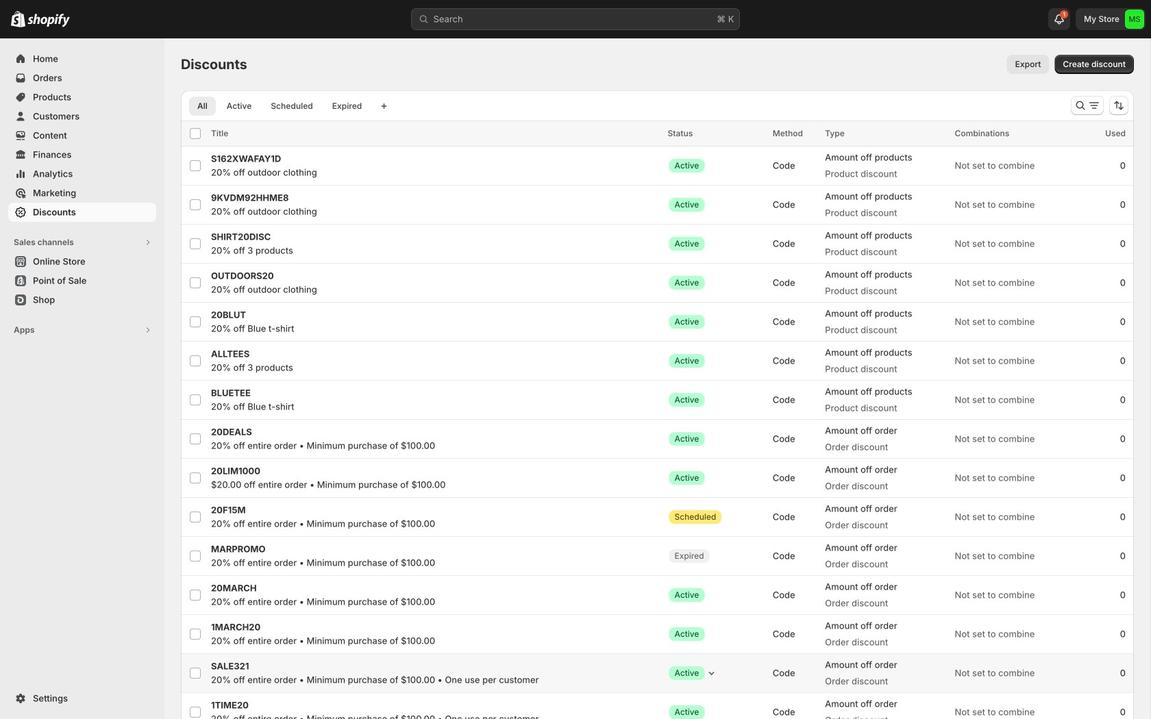 Task type: describe. For each thing, give the bounding box(es) containing it.
my store image
[[1125, 10, 1144, 29]]

1 horizontal spatial shopify image
[[27, 14, 70, 27]]



Task type: vqa. For each thing, say whether or not it's contained in the screenshot.
"tab list"
yes



Task type: locate. For each thing, give the bounding box(es) containing it.
shopify image
[[11, 11, 25, 27], [27, 14, 70, 27]]

tab list
[[186, 96, 373, 116]]

0 horizontal spatial shopify image
[[11, 11, 25, 27]]



